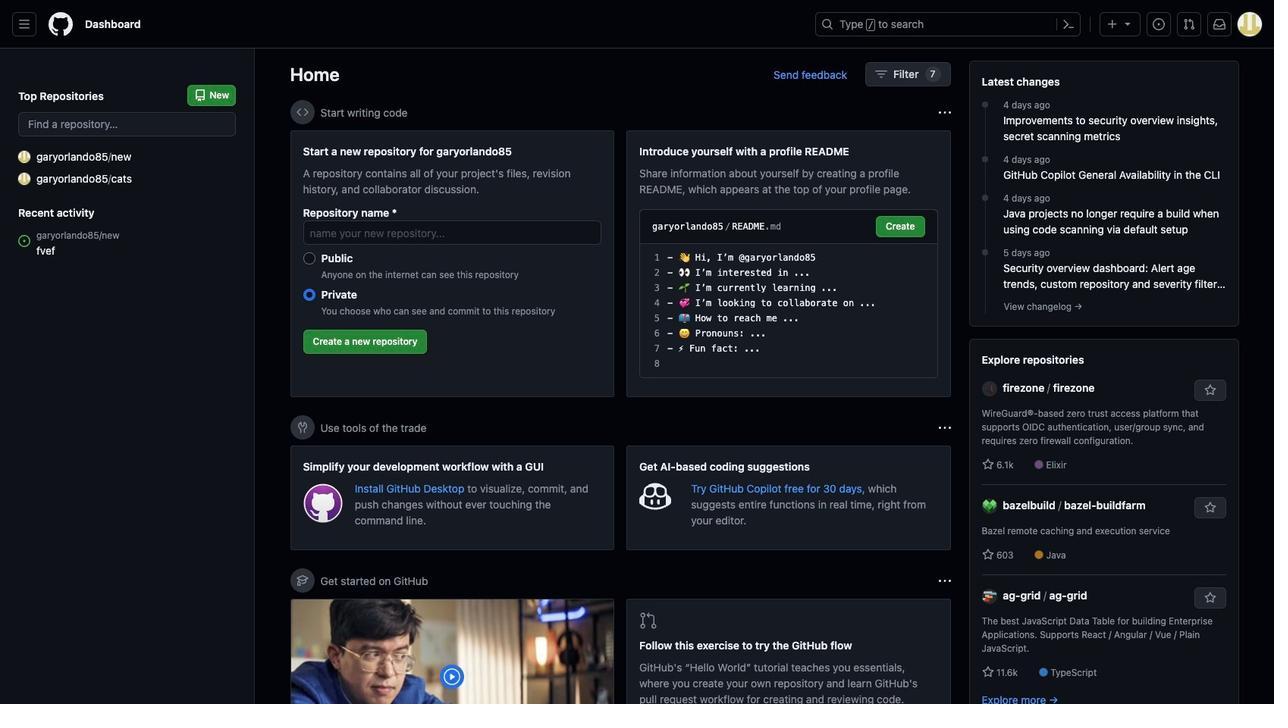 Task type: describe. For each thing, give the bounding box(es) containing it.
new image
[[18, 151, 30, 163]]

explore repositories navigation
[[969, 339, 1239, 705]]

star image
[[982, 459, 994, 471]]

@ag-grid profile image
[[982, 590, 997, 605]]

notifications image
[[1214, 18, 1226, 30]]

why am i seeing this? image
[[939, 107, 951, 119]]

issue opened image
[[1153, 18, 1165, 30]]

get ai-based coding suggestions element
[[627, 446, 951, 551]]

what is github? image
[[291, 600, 614, 705]]

@firezone profile image
[[982, 382, 997, 397]]

@bazelbuild profile image
[[982, 499, 997, 515]]

mortar board image
[[296, 575, 308, 587]]

git pull request image
[[640, 612, 658, 630]]

Find a repository… text field
[[18, 112, 236, 137]]

code image
[[296, 106, 308, 118]]

1 dot fill image from the top
[[979, 153, 992, 165]]

simplify your development workflow with a gui element
[[290, 446, 615, 551]]

tools image
[[296, 422, 308, 434]]

cats image
[[18, 173, 30, 185]]

github desktop image
[[303, 484, 343, 524]]



Task type: locate. For each thing, give the bounding box(es) containing it.
start a new repository element
[[290, 130, 615, 398]]

dot fill image
[[979, 99, 992, 111], [979, 247, 992, 259]]

introduce yourself with a profile readme element
[[627, 130, 951, 398]]

1 why am i seeing this? image from the top
[[939, 422, 951, 434]]

Top Repositories search field
[[18, 112, 236, 137]]

2 dot fill image from the top
[[979, 247, 992, 259]]

1 dot fill image from the top
[[979, 99, 992, 111]]

star image
[[982, 549, 994, 561], [982, 667, 994, 679]]

1 star image from the top
[[982, 549, 994, 561]]

1 vertical spatial dot fill image
[[979, 247, 992, 259]]

git pull request image
[[1184, 18, 1196, 30]]

star this repository image
[[1204, 385, 1217, 397], [1204, 502, 1217, 514]]

2 dot fill image from the top
[[979, 192, 992, 204]]

0 vertical spatial dot fill image
[[979, 153, 992, 165]]

explore element
[[969, 61, 1239, 705]]

star this repository image for @firezone profile icon
[[1204, 385, 1217, 397]]

1 vertical spatial star this repository image
[[1204, 502, 1217, 514]]

1 vertical spatial why am i seeing this? image
[[939, 575, 951, 588]]

star this repository image for the @bazelbuild profile image
[[1204, 502, 1217, 514]]

why am i seeing this? image for get ai-based coding suggestions element
[[939, 422, 951, 434]]

star this repository image
[[1204, 593, 1217, 605]]

star image for the @bazelbuild profile image
[[982, 549, 994, 561]]

0 vertical spatial dot fill image
[[979, 99, 992, 111]]

none submit inside introduce yourself with a profile readme element
[[876, 216, 925, 237]]

2 star image from the top
[[982, 667, 994, 679]]

try the github flow element
[[627, 599, 951, 705]]

what is github? element
[[290, 599, 615, 705]]

star image for @ag-grid profile image
[[982, 667, 994, 679]]

star image up @ag-grid profile image
[[982, 549, 994, 561]]

filter image
[[875, 68, 888, 80]]

plus image
[[1107, 18, 1119, 30]]

0 vertical spatial star this repository image
[[1204, 385, 1217, 397]]

1 vertical spatial dot fill image
[[979, 192, 992, 204]]

dot fill image
[[979, 153, 992, 165], [979, 192, 992, 204]]

1 star this repository image from the top
[[1204, 385, 1217, 397]]

0 vertical spatial why am i seeing this? image
[[939, 422, 951, 434]]

2 why am i seeing this? image from the top
[[939, 575, 951, 588]]

why am i seeing this? image
[[939, 422, 951, 434], [939, 575, 951, 588]]

why am i seeing this? image for try the github flow element
[[939, 575, 951, 588]]

name your new repository... text field
[[303, 221, 602, 245]]

command palette image
[[1063, 18, 1075, 30]]

None radio
[[303, 253, 315, 265], [303, 289, 315, 301], [303, 253, 315, 265], [303, 289, 315, 301]]

play image
[[443, 668, 461, 687]]

star image down @ag-grid profile image
[[982, 667, 994, 679]]

1 vertical spatial star image
[[982, 667, 994, 679]]

triangle down image
[[1122, 17, 1134, 30]]

None submit
[[876, 216, 925, 237]]

homepage image
[[49, 12, 73, 36]]

0 vertical spatial star image
[[982, 549, 994, 561]]

2 star this repository image from the top
[[1204, 502, 1217, 514]]

open issue image
[[18, 235, 30, 247]]



Task type: vqa. For each thing, say whether or not it's contained in the screenshot.
"Your projects"
no



